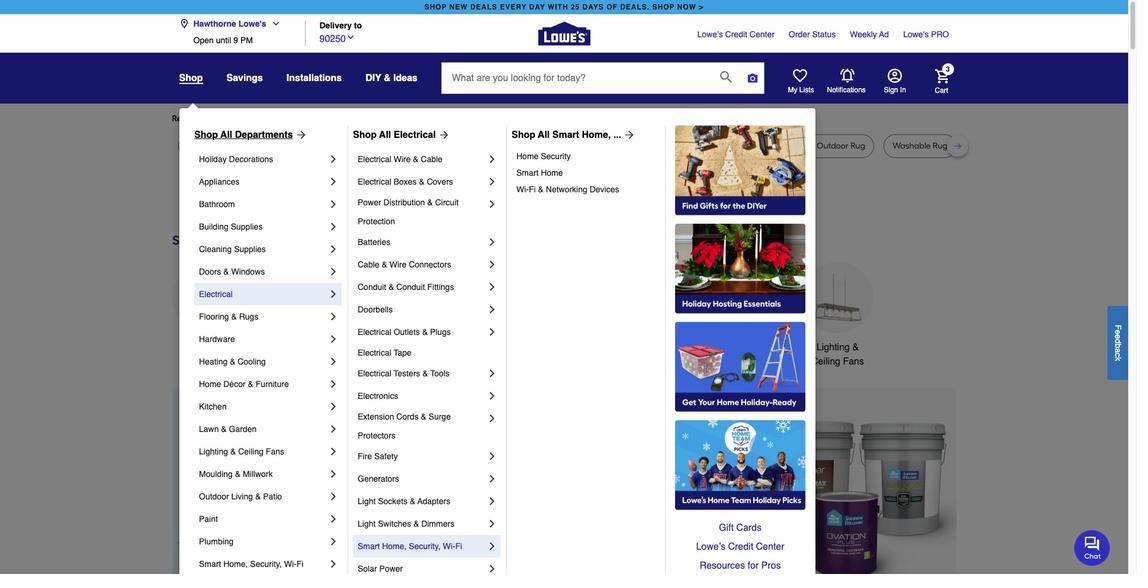 Task type: vqa. For each thing, say whether or not it's contained in the screenshot.
'for'
yes



Task type: describe. For each thing, give the bounding box(es) containing it.
lowe's home improvement cart image
[[935, 69, 949, 83]]

lowe's wishes you and your family a happy hanukkah. image
[[172, 189, 956, 219]]

chevron right image for batteries
[[486, 236, 498, 248]]

testers
[[394, 369, 420, 379]]

lowe's home improvement notification center image
[[840, 69, 854, 83]]

building supplies link
[[199, 216, 328, 238]]

lowe's home improvement lists image
[[793, 69, 807, 83]]

...
[[614, 130, 622, 140]]

decorations for christmas
[[362, 357, 413, 367]]

25 days of deals. don't miss deals every day. same-day delivery on in-stock orders placed by 2 p m. image
[[172, 388, 363, 575]]

90250
[[320, 33, 346, 44]]

chevron right image for electrical
[[328, 288, 339, 300]]

arrow left image
[[392, 492, 404, 503]]

1 horizontal spatial fi
[[455, 542, 462, 551]]

90250 button
[[320, 31, 355, 46]]

electrical for electrical boxes & covers
[[358, 177, 391, 187]]

electrical for electrical wire & cable
[[358, 155, 391, 164]]

plumbing
[[199, 537, 234, 547]]

chevron right image for doorbells
[[486, 304, 498, 316]]

you for more suggestions for you
[[385, 114, 399, 124]]

cooling
[[238, 357, 266, 367]]

flooring & rugs link
[[199, 306, 328, 328]]

doors
[[199, 267, 221, 277]]

chevron right image for moulding & millwork
[[328, 469, 339, 480]]

decorations for holiday
[[229, 155, 273, 164]]

smart inside button
[[721, 342, 747, 353]]

electrical outlets & plugs link
[[358, 321, 486, 344]]

faucets
[[478, 342, 512, 353]]

shop all departments
[[194, 130, 293, 140]]

diy & ideas button
[[366, 68, 418, 89]]

3 area from the left
[[729, 141, 746, 151]]

light for light switches & dimmers
[[358, 520, 376, 529]]

electrical link
[[199, 283, 328, 306]]

solar
[[358, 565, 377, 574]]

0 horizontal spatial ceiling
[[238, 447, 264, 457]]

chevron right image for lighting & ceiling fans
[[328, 446, 339, 458]]

washable for washable area rug
[[688, 141, 727, 151]]

1 horizontal spatial security,
[[409, 542, 441, 551]]

chevron right image for electrical outlets & plugs
[[486, 326, 498, 338]]

diy
[[366, 73, 381, 84]]

chevron right image for extension cords & surge protectors
[[486, 413, 498, 425]]

holiday hosting essentials. image
[[675, 224, 806, 314]]

cart
[[935, 86, 948, 94]]

0 vertical spatial bathroom
[[199, 200, 235, 209]]

protectors
[[358, 431, 396, 441]]

savings button
[[227, 68, 263, 89]]

kitchen for kitchen
[[199, 402, 227, 412]]

camera image
[[747, 72, 759, 84]]

appliances button
[[172, 262, 243, 355]]

surge
[[429, 412, 451, 422]]

devices
[[590, 185, 619, 194]]

plumbing link
[[199, 531, 328, 553]]

for for searches
[[267, 114, 278, 124]]

fans inside lighting & ceiling fans link
[[266, 447, 284, 457]]

f e e d b a c k
[[1114, 325, 1123, 361]]

shop all smart home, ... link
[[512, 128, 636, 142]]

0 vertical spatial wire
[[394, 155, 411, 164]]

roth for rug
[[627, 141, 644, 151]]

patio
[[263, 492, 282, 502]]

status
[[812, 30, 836, 39]]

credit for lowe's
[[725, 30, 748, 39]]

diy & ideas
[[366, 73, 418, 84]]

chevron right image for plumbing
[[328, 536, 339, 548]]

k
[[1114, 357, 1123, 361]]

6 rug from the left
[[646, 141, 661, 151]]

0 horizontal spatial security,
[[250, 560, 282, 569]]

my lists link
[[788, 69, 814, 95]]

all for electrical
[[379, 130, 391, 140]]

free same-day delivery when you order 1 gallon or more of paint by 2 p m. image
[[382, 388, 956, 575]]

lawn & garden
[[199, 425, 257, 434]]

electrical tape
[[358, 348, 412, 358]]

0 vertical spatial smart home
[[517, 168, 563, 178]]

holiday
[[199, 155, 227, 164]]

lowe's inside button
[[239, 19, 266, 28]]

fire safety link
[[358, 445, 486, 468]]

and for allen and roth rug
[[610, 141, 625, 151]]

chevron right image for light switches & dimmers
[[486, 518, 498, 530]]

electrical outlets & plugs
[[358, 328, 451, 337]]

0 vertical spatial appliances
[[199, 177, 240, 187]]

& inside 'link'
[[223, 267, 229, 277]]

home inside button
[[749, 342, 774, 353]]

open
[[193, 36, 214, 45]]

moulding & millwork
[[199, 470, 273, 479]]

supplies for building supplies
[[231, 222, 263, 232]]

pro
[[931, 30, 949, 39]]

holiday decorations link
[[199, 148, 328, 171]]

area rug
[[303, 141, 337, 151]]

fire
[[358, 452, 372, 461]]

electrical testers & tools link
[[358, 363, 486, 385]]

solar power
[[358, 565, 403, 574]]

chevron right image for hardware
[[328, 334, 339, 345]]

recommended searches for you heading
[[172, 113, 956, 125]]

1 conduit from the left
[[358, 283, 386, 292]]

décor
[[223, 380, 246, 389]]

covers
[[427, 177, 453, 187]]

light sockets & adapters link
[[358, 490, 486, 513]]

& inside extension cords & surge protectors
[[421, 412, 426, 422]]

lowe's pro link
[[903, 28, 949, 40]]

arrow right image for shop all electrical
[[436, 129, 450, 141]]

get your home holiday-ready. image
[[675, 322, 806, 412]]

order
[[789, 30, 810, 39]]

outlets
[[394, 328, 420, 337]]

electrical inside shop all electrical link
[[394, 130, 436, 140]]

now
[[677, 3, 697, 11]]

f e e d b a c k button
[[1108, 306, 1128, 380]]

chevron right image for electrical testers & tools
[[486, 368, 498, 380]]

outdoor living & patio link
[[199, 486, 328, 508]]

power distribution & circuit protection link
[[358, 193, 486, 231]]

wi- for right smart home, security, wi-fi link
[[443, 542, 455, 551]]

3 rug from the left
[[261, 141, 275, 151]]

chevron right image for solar power
[[486, 563, 498, 575]]

for inside resources for pros link
[[748, 561, 759, 572]]

chevron right image for doors & windows
[[328, 266, 339, 278]]

chevron right image for outdoor living & patio
[[328, 491, 339, 503]]

day
[[529, 3, 545, 11]]

chevron right image for appliances
[[328, 176, 339, 188]]

home décor & furniture
[[199, 380, 289, 389]]

outdoor
[[199, 492, 229, 502]]

home décor & furniture link
[[199, 373, 328, 396]]

lowe's home team holiday picks. image
[[675, 421, 806, 511]]

and for allen and roth area rug
[[491, 141, 506, 151]]

electrical inside electrical "link"
[[199, 290, 233, 299]]

electrical boxes & covers link
[[358, 171, 486, 193]]

searches
[[231, 114, 266, 124]]

rug 5x8
[[187, 141, 217, 151]]

fire safety
[[358, 452, 398, 461]]

ideas
[[393, 73, 418, 84]]

2 vertical spatial fi
[[297, 560, 303, 569]]

d
[[1114, 339, 1123, 344]]

chat invite button image
[[1075, 530, 1111, 566]]

shop button
[[179, 72, 203, 84]]

shop all smart home, ...
[[512, 130, 622, 140]]

chevron right image for building supplies
[[328, 221, 339, 233]]

allen and roth rug
[[589, 141, 661, 151]]

resources
[[700, 561, 745, 572]]

departments
[[235, 130, 293, 140]]

& inside "link"
[[255, 492, 261, 502]]

1 vertical spatial wire
[[390, 260, 407, 270]]

find gifts for the diyer. image
[[675, 126, 806, 216]]

light for light sockets & adapters
[[358, 497, 376, 506]]

all for smart
[[538, 130, 550, 140]]

9 rug from the left
[[933, 141, 948, 151]]

all for departments
[[220, 130, 232, 140]]

lists
[[800, 86, 814, 94]]

open until 9 pm
[[193, 36, 253, 45]]

sign in
[[884, 86, 906, 94]]

2 horizontal spatial fi
[[529, 185, 536, 194]]

ad
[[879, 30, 889, 39]]

bathroom link
[[199, 193, 328, 216]]

appliances inside button
[[184, 342, 231, 353]]

2 rug from the left
[[244, 141, 259, 151]]

power distribution & circuit protection
[[358, 198, 461, 226]]

distribution
[[384, 198, 425, 207]]

kitchen for kitchen faucets
[[444, 342, 475, 353]]

smart for smart home, security, wi-fi link to the left
[[199, 560, 221, 569]]

gift cards
[[719, 523, 762, 534]]

gift
[[719, 523, 734, 534]]

building supplies
[[199, 222, 263, 232]]

doorbells
[[358, 305, 393, 315]]

flooring
[[199, 312, 229, 322]]

gift cards link
[[675, 519, 806, 538]]

cleaning
[[199, 245, 232, 254]]

chevron down image inside hawthorne lowe's button
[[266, 19, 281, 28]]



Task type: locate. For each thing, give the bounding box(es) containing it.
0 horizontal spatial bathroom
[[199, 200, 235, 209]]

1 vertical spatial cable
[[358, 260, 379, 270]]

electrical inside electrical wire & cable link
[[358, 155, 391, 164]]

1 horizontal spatial area
[[528, 141, 545, 151]]

1 rug from the left
[[187, 141, 202, 151]]

3 all from the left
[[538, 130, 550, 140]]

light switches & dimmers
[[358, 520, 455, 529]]

decorations down christmas
[[362, 357, 413, 367]]

1 horizontal spatial wi-
[[443, 542, 455, 551]]

1 horizontal spatial conduit
[[397, 283, 425, 292]]

for up departments
[[267, 114, 278, 124]]

weekly ad
[[850, 30, 889, 39]]

electrical left tape
[[358, 348, 391, 358]]

you left more
[[280, 114, 294, 124]]

chevron right image for bathroom
[[328, 198, 339, 210]]

home, down switches
[[382, 542, 407, 551]]

0 horizontal spatial all
[[220, 130, 232, 140]]

for up 'shop all electrical'
[[373, 114, 383, 124]]

0 horizontal spatial fans
[[266, 447, 284, 457]]

0 vertical spatial cable
[[421, 155, 443, 164]]

2 light from the top
[[358, 520, 376, 529]]

lighting & ceiling fans inside button
[[812, 342, 864, 367]]

supplies for cleaning supplies
[[234, 245, 266, 254]]

location image
[[179, 19, 189, 28]]

1 vertical spatial smart home
[[721, 342, 774, 353]]

1 horizontal spatial smart home, security, wi-fi link
[[358, 536, 486, 558]]

1 vertical spatial kitchen
[[199, 402, 227, 412]]

2 washable from the left
[[893, 141, 931, 151]]

0 vertical spatial home,
[[582, 130, 611, 140]]

0 vertical spatial chevron down image
[[266, 19, 281, 28]]

0 horizontal spatial smart home, security, wi-fi link
[[199, 553, 328, 575]]

electronics
[[358, 392, 398, 401]]

chevron right image for electrical boxes & covers
[[486, 176, 498, 188]]

electrical inside electrical testers & tools link
[[358, 369, 391, 379]]

lowe's credit center
[[698, 30, 775, 39]]

heating & cooling link
[[199, 351, 328, 373]]

allen for allen and roth area rug
[[471, 141, 489, 151]]

washable for washable rug
[[893, 141, 931, 151]]

chevron right image for smart home, security, wi-fi
[[486, 541, 498, 553]]

power inside power distribution & circuit protection
[[358, 198, 381, 207]]

wi- down 'home security'
[[517, 185, 529, 194]]

arrow right image for shop all smart home, ...
[[622, 129, 636, 141]]

fi
[[529, 185, 536, 194], [455, 542, 462, 551], [297, 560, 303, 569]]

1 e from the top
[[1114, 330, 1123, 334]]

2 horizontal spatial for
[[748, 561, 759, 572]]

kitchen down plugs at the left of page
[[444, 342, 475, 353]]

paint link
[[199, 508, 328, 531]]

shop down more suggestions for you link
[[353, 130, 377, 140]]

0 horizontal spatial decorations
[[229, 155, 273, 164]]

fi down plumbing link
[[297, 560, 303, 569]]

chevron right image
[[486, 176, 498, 188], [328, 198, 339, 210], [486, 198, 498, 210], [328, 221, 339, 233], [328, 243, 339, 255], [486, 259, 498, 271], [328, 311, 339, 323], [486, 326, 498, 338], [328, 334, 339, 345], [486, 368, 498, 380], [328, 401, 339, 413], [486, 413, 498, 425], [328, 424, 339, 435], [328, 446, 339, 458], [486, 451, 498, 463], [328, 469, 339, 480], [486, 473, 498, 485], [328, 491, 339, 503], [328, 514, 339, 525], [486, 518, 498, 530], [328, 536, 339, 548], [486, 541, 498, 553], [486, 563, 498, 575]]

arrow right image
[[934, 492, 946, 503]]

0 horizontal spatial smart home
[[517, 168, 563, 178]]

all up 'home security'
[[538, 130, 550, 140]]

you up 'shop all electrical'
[[385, 114, 399, 124]]

wire up the 'boxes'
[[394, 155, 411, 164]]

2 all from the left
[[379, 130, 391, 140]]

doors & windows link
[[199, 261, 328, 283]]

dimmers
[[421, 520, 455, 529]]

shop left the now
[[652, 3, 675, 11]]

1 arrow right image from the left
[[293, 129, 307, 141]]

0 vertical spatial wi-
[[517, 185, 529, 194]]

None search field
[[441, 62, 765, 105]]

smart home inside button
[[721, 342, 774, 353]]

roth up smart home link
[[627, 141, 644, 151]]

2 conduit from the left
[[397, 283, 425, 292]]

0 vertical spatial ceiling
[[812, 357, 841, 367]]

search image
[[720, 71, 732, 83]]

generators
[[358, 474, 399, 484]]

2 area from the left
[[528, 141, 545, 151]]

smart home, security, wi-fi link down paint link
[[199, 553, 328, 575]]

1 washable from the left
[[688, 141, 727, 151]]

0 horizontal spatial roth
[[508, 141, 526, 151]]

smart home button
[[712, 262, 783, 355]]

1 horizontal spatial smart home, security, wi-fi
[[358, 542, 462, 551]]

indoor
[[791, 141, 815, 151]]

4 rug from the left
[[323, 141, 337, 151]]

installations
[[287, 73, 342, 84]]

home, for smart home, security, wi-fi link to the left
[[223, 560, 248, 569]]

wire up conduit & conduit fittings
[[390, 260, 407, 270]]

cable down batteries
[[358, 260, 379, 270]]

3 arrow right image from the left
[[622, 129, 636, 141]]

credit up the 'search' icon
[[725, 30, 748, 39]]

0 horizontal spatial area
[[303, 141, 321, 151]]

for for suggestions
[[373, 114, 383, 124]]

electrical up christmas
[[358, 328, 391, 337]]

of
[[607, 3, 618, 11]]

1 horizontal spatial smart home
[[721, 342, 774, 353]]

wi- for smart home, security, wi-fi link to the left
[[284, 560, 297, 569]]

2 roth from the left
[[627, 141, 644, 151]]

arrow right image inside shop all electrical link
[[436, 129, 450, 141]]

weekly
[[850, 30, 877, 39]]

1 horizontal spatial lighting & ceiling fans
[[812, 342, 864, 367]]

arrow right image up electrical wire & cable link
[[436, 129, 450, 141]]

a
[[1114, 348, 1123, 353]]

credit inside lowe's credit center link
[[728, 542, 754, 553]]

1 shop from the left
[[194, 130, 218, 140]]

home, for right smart home, security, wi-fi link
[[382, 542, 407, 551]]

shop left new
[[425, 3, 447, 11]]

kitchen up 'lawn'
[[199, 402, 227, 412]]

washable
[[688, 141, 727, 151], [893, 141, 931, 151]]

1 vertical spatial security,
[[250, 560, 282, 569]]

smart home, security, wi-fi down plumbing link
[[199, 560, 303, 569]]

e up the b
[[1114, 334, 1123, 339]]

doorbells link
[[358, 299, 486, 321]]

1 horizontal spatial allen
[[589, 141, 608, 151]]

electrical inside electrical boxes & covers link
[[358, 177, 391, 187]]

lowe's
[[696, 542, 726, 553]]

shop for shop all departments
[[194, 130, 218, 140]]

0 horizontal spatial fi
[[297, 560, 303, 569]]

chevron right image for kitchen
[[328, 401, 339, 413]]

you for recommended searches for you
[[280, 114, 294, 124]]

smart for right smart home, security, wi-fi link
[[358, 542, 380, 551]]

lighting inside lighting & ceiling fans link
[[199, 447, 228, 457]]

roth for area
[[508, 141, 526, 151]]

1 light from the top
[[358, 497, 376, 506]]

3 shop from the left
[[512, 130, 536, 140]]

roth up 'home security'
[[508, 141, 526, 151]]

2 horizontal spatial arrow right image
[[622, 129, 636, 141]]

rug
[[187, 141, 202, 151], [244, 141, 259, 151], [261, 141, 275, 151], [323, 141, 337, 151], [547, 141, 562, 151], [646, 141, 661, 151], [748, 141, 763, 151], [851, 141, 866, 151], [933, 141, 948, 151]]

2 horizontal spatial home,
[[582, 130, 611, 140]]

chevron right image for lawn & garden
[[328, 424, 339, 435]]

switches
[[378, 520, 411, 529]]

chevron right image for electronics
[[486, 390, 498, 402]]

2 horizontal spatial wi-
[[517, 185, 529, 194]]

0 horizontal spatial wi-
[[284, 560, 297, 569]]

light switches & dimmers link
[[358, 513, 486, 536]]

delivery
[[320, 21, 352, 30]]

1 area from the left
[[303, 141, 321, 151]]

arrow right image inside shop all departments link
[[293, 129, 307, 141]]

cable down desk
[[421, 155, 443, 164]]

1 horizontal spatial shop
[[353, 130, 377, 140]]

allen right desk
[[471, 141, 489, 151]]

chevron right image for smart home, security, wi-fi
[[328, 559, 339, 570]]

decorations inside button
[[362, 357, 413, 367]]

security
[[541, 152, 571, 161]]

0 horizontal spatial arrow right image
[[293, 129, 307, 141]]

1 horizontal spatial lighting
[[817, 342, 850, 353]]

0 horizontal spatial shop
[[194, 130, 218, 140]]

lowe's for lowe's pro
[[903, 30, 929, 39]]

light
[[358, 497, 376, 506], [358, 520, 376, 529]]

5 rug from the left
[[547, 141, 562, 151]]

2 horizontal spatial all
[[538, 130, 550, 140]]

c
[[1114, 353, 1123, 357]]

1 vertical spatial power
[[379, 565, 403, 574]]

electrical up flooring
[[199, 290, 233, 299]]

1 allen from the left
[[471, 141, 489, 151]]

1 horizontal spatial lowe's
[[698, 30, 723, 39]]

kitchen
[[444, 342, 475, 353], [199, 402, 227, 412]]

& inside lighting & ceiling fans
[[853, 342, 859, 353]]

lowe's up pm
[[239, 19, 266, 28]]

arrow right image
[[293, 129, 307, 141], [436, 129, 450, 141], [622, 129, 636, 141]]

0 vertical spatial center
[[750, 30, 775, 39]]

electrical for electrical testers & tools
[[358, 369, 391, 379]]

security, up "solar power" link
[[409, 542, 441, 551]]

chevron right image
[[328, 153, 339, 165], [486, 153, 498, 165], [328, 176, 339, 188], [486, 236, 498, 248], [328, 266, 339, 278], [486, 281, 498, 293], [328, 288, 339, 300], [486, 304, 498, 316], [328, 356, 339, 368], [328, 379, 339, 390], [486, 390, 498, 402], [486, 496, 498, 508], [328, 559, 339, 570]]

cleaning supplies link
[[199, 238, 328, 261]]

smart home link
[[517, 165, 657, 181]]

tools
[[430, 369, 450, 379]]

lighting inside lighting & ceiling fans
[[817, 342, 850, 353]]

order status link
[[789, 28, 836, 40]]

washable area rug
[[688, 141, 763, 151]]

extension cords & surge protectors link
[[358, 408, 486, 445]]

decorations down rug rug
[[229, 155, 273, 164]]

shop up the allen and roth area rug
[[512, 130, 536, 140]]

25
[[571, 3, 580, 11]]

0 horizontal spatial washable
[[688, 141, 727, 151]]

light down "generators"
[[358, 497, 376, 506]]

smart home, security, wi-fi down light switches & dimmers
[[358, 542, 462, 551]]

chevron right image for fire safety
[[486, 451, 498, 463]]

0 horizontal spatial and
[[491, 141, 506, 151]]

Search Query text field
[[442, 63, 711, 94]]

0 vertical spatial decorations
[[229, 155, 273, 164]]

2 allen from the left
[[589, 141, 608, 151]]

chevron right image for electrical wire & cable
[[486, 153, 498, 165]]

1 vertical spatial lighting & ceiling fans
[[199, 447, 284, 457]]

1 horizontal spatial arrow right image
[[436, 129, 450, 141]]

1 horizontal spatial you
[[385, 114, 399, 124]]

for inside more suggestions for you link
[[373, 114, 383, 124]]

smart home
[[517, 168, 563, 178], [721, 342, 774, 353]]

all inside shop all electrical link
[[379, 130, 391, 140]]

1 shop from the left
[[425, 3, 447, 11]]

my lists
[[788, 86, 814, 94]]

kitchen inside kitchen faucets button
[[444, 342, 475, 353]]

rug rug
[[244, 141, 275, 151]]

cords
[[397, 412, 419, 422]]

center up pros
[[756, 542, 785, 553]]

supplies up windows
[[234, 245, 266, 254]]

center for lowe's credit center
[[750, 30, 775, 39]]

0 horizontal spatial you
[[280, 114, 294, 124]]

fi up "solar power" link
[[455, 542, 462, 551]]

lowe's home improvement account image
[[888, 69, 902, 83]]

1 horizontal spatial kitchen
[[444, 342, 475, 353]]

power right "solar"
[[379, 565, 403, 574]]

lowe's down >
[[698, 30, 723, 39]]

1 vertical spatial bathroom
[[637, 342, 678, 353]]

1 you from the left
[[280, 114, 294, 124]]

allen for allen and roth rug
[[589, 141, 608, 151]]

7 rug from the left
[[748, 141, 763, 151]]

fittings
[[427, 283, 454, 292]]

smart home, security, wi-fi for right smart home, security, wi-fi link
[[358, 542, 462, 551]]

0 horizontal spatial for
[[267, 114, 278, 124]]

b
[[1114, 344, 1123, 348]]

0 horizontal spatial chevron down image
[[266, 19, 281, 28]]

power up protection
[[358, 198, 381, 207]]

millwork
[[243, 470, 273, 479]]

light left switches
[[358, 520, 376, 529]]

bathroom inside button
[[637, 342, 678, 353]]

doors & windows
[[199, 267, 265, 277]]

networking
[[546, 185, 588, 194]]

0 horizontal spatial smart home, security, wi-fi
[[199, 560, 303, 569]]

resources for pros link
[[675, 557, 806, 575]]

1 vertical spatial home,
[[382, 542, 407, 551]]

lowe's home improvement logo image
[[538, 7, 590, 60]]

more suggestions for you link
[[303, 113, 409, 125]]

electrical for electrical tape
[[358, 348, 391, 358]]

2 horizontal spatial area
[[729, 141, 746, 151]]

1 vertical spatial decorations
[[362, 357, 413, 367]]

every
[[500, 3, 527, 11]]

1 horizontal spatial home,
[[382, 542, 407, 551]]

chevron right image for home décor & furniture
[[328, 379, 339, 390]]

0 horizontal spatial lowe's
[[239, 19, 266, 28]]

chevron right image for cable & wire connectors
[[486, 259, 498, 271]]

0 vertical spatial power
[[358, 198, 381, 207]]

center left order
[[750, 30, 775, 39]]

f
[[1114, 325, 1123, 330]]

electrical inside 'electrical outlets & plugs' link
[[358, 328, 391, 337]]

conduit down cable & wire connectors
[[397, 283, 425, 292]]

e up d
[[1114, 330, 1123, 334]]

5x8
[[204, 141, 217, 151]]

2 vertical spatial home,
[[223, 560, 248, 569]]

credit up resources for pros link
[[728, 542, 754, 553]]

home security
[[517, 152, 571, 161]]

appliances link
[[199, 171, 328, 193]]

2 shop from the left
[[353, 130, 377, 140]]

1 horizontal spatial bathroom
[[637, 342, 678, 353]]

0 horizontal spatial cable
[[358, 260, 379, 270]]

2 shop from the left
[[652, 3, 675, 11]]

more
[[303, 114, 323, 124]]

0 vertical spatial smart home, security, wi-fi
[[358, 542, 462, 551]]

0 vertical spatial light
[[358, 497, 376, 506]]

1 horizontal spatial roth
[[627, 141, 644, 151]]

center for lowe's credit center
[[756, 542, 785, 553]]

conduit up doorbells
[[358, 283, 386, 292]]

security, down plumbing link
[[250, 560, 282, 569]]

electrical left the 'boxes'
[[358, 177, 391, 187]]

appliances down holiday
[[199, 177, 240, 187]]

home, left ...
[[582, 130, 611, 140]]

chevron right image for heating & cooling
[[328, 356, 339, 368]]

shop 25 days of deals by category image
[[172, 230, 956, 250]]

2 horizontal spatial lowe's
[[903, 30, 929, 39]]

fi left networking
[[529, 185, 536, 194]]

kitchen faucets button
[[442, 262, 513, 355]]

2 and from the left
[[610, 141, 625, 151]]

supplies up cleaning supplies on the left top of page
[[231, 222, 263, 232]]

sign
[[884, 86, 898, 94]]

2 arrow right image from the left
[[436, 129, 450, 141]]

0 vertical spatial fans
[[843, 357, 864, 367]]

sockets
[[378, 497, 408, 506]]

ceiling inside lighting & ceiling fans
[[812, 357, 841, 367]]

1 vertical spatial supplies
[[234, 245, 266, 254]]

electrical testers & tools
[[358, 369, 450, 379]]

0 vertical spatial credit
[[725, 30, 748, 39]]

lowe's for lowe's credit center
[[698, 30, 723, 39]]

1 vertical spatial appliances
[[184, 342, 231, 353]]

1 horizontal spatial ceiling
[[812, 357, 841, 367]]

1 horizontal spatial all
[[379, 130, 391, 140]]

shop for shop all electrical
[[353, 130, 377, 140]]

0 horizontal spatial lighting & ceiling fans
[[199, 447, 284, 457]]

shop for shop all smart home, ...
[[512, 130, 536, 140]]

fans inside lighting & ceiling fans
[[843, 357, 864, 367]]

chevron right image for flooring & rugs
[[328, 311, 339, 323]]

0 vertical spatial lighting
[[817, 342, 850, 353]]

washable rug
[[893, 141, 948, 151]]

shop all departments link
[[194, 128, 307, 142]]

all
[[220, 130, 232, 140], [379, 130, 391, 140], [538, 130, 550, 140]]

1 vertical spatial chevron down image
[[346, 32, 355, 42]]

0 horizontal spatial home,
[[223, 560, 248, 569]]

chevron right image for power distribution & circuit protection
[[486, 198, 498, 210]]

shop up 5x8
[[194, 130, 218, 140]]

chevron right image for conduit & conduit fittings
[[486, 281, 498, 293]]

2 you from the left
[[385, 114, 399, 124]]

all inside shop all smart home, ... link
[[538, 130, 550, 140]]

kitchen inside kitchen link
[[199, 402, 227, 412]]

1 roth from the left
[[508, 141, 526, 151]]

2 e from the top
[[1114, 334, 1123, 339]]

credit for lowe's
[[728, 542, 754, 553]]

chevron right image for cleaning supplies
[[328, 243, 339, 255]]

electrical up electronics at the left bottom of the page
[[358, 369, 391, 379]]

appliances up heating
[[184, 342, 231, 353]]

1 vertical spatial smart home, security, wi-fi
[[199, 560, 303, 569]]

1 vertical spatial ceiling
[[238, 447, 264, 457]]

decorations
[[229, 155, 273, 164], [362, 357, 413, 367]]

hardware
[[199, 335, 235, 344]]

cable
[[421, 155, 443, 164], [358, 260, 379, 270]]

wi- down plumbing link
[[284, 560, 297, 569]]

8 rug from the left
[[851, 141, 866, 151]]

0 vertical spatial fi
[[529, 185, 536, 194]]

smart home, security, wi-fi link down light switches & dimmers
[[358, 536, 486, 558]]

1 horizontal spatial chevron down image
[[346, 32, 355, 42]]

all down recommended searches for you
[[220, 130, 232, 140]]

1 horizontal spatial and
[[610, 141, 625, 151]]

wi- down dimmers
[[443, 542, 455, 551]]

1 horizontal spatial cable
[[421, 155, 443, 164]]

arrow right image down more
[[293, 129, 307, 141]]

1 vertical spatial center
[[756, 542, 785, 553]]

lawn
[[199, 425, 219, 434]]

arrow right image up home security link
[[622, 129, 636, 141]]

order status
[[789, 30, 836, 39]]

credit
[[725, 30, 748, 39], [728, 542, 754, 553]]

smart for smart home link
[[517, 168, 539, 178]]

chevron down image
[[266, 19, 281, 28], [346, 32, 355, 42]]

arrow right image inside shop all smart home, ... link
[[622, 129, 636, 141]]

9
[[234, 36, 238, 45]]

chevron right image for light sockets & adapters
[[486, 496, 498, 508]]

for up scroll to item #5 image
[[748, 561, 759, 572]]

chevron right image for paint
[[328, 514, 339, 525]]

home, down plumbing
[[223, 560, 248, 569]]

all up 'furniture'
[[379, 130, 391, 140]]

smart home, security, wi-fi for smart home, security, wi-fi link to the left
[[199, 560, 303, 569]]

hardware link
[[199, 328, 328, 351]]

0 vertical spatial kitchen
[[444, 342, 475, 353]]

all inside shop all departments link
[[220, 130, 232, 140]]

electrical for electrical outlets & plugs
[[358, 328, 391, 337]]

electrical up desk
[[394, 130, 436, 140]]

allen up smart home link
[[589, 141, 608, 151]]

home security link
[[517, 148, 657, 165]]

lighting & ceiling fans link
[[199, 441, 328, 463]]

scroll to item #5 image
[[723, 573, 753, 575]]

0 horizontal spatial lighting
[[199, 447, 228, 457]]

electrical down 'furniture'
[[358, 155, 391, 164]]

arrow right image for shop all departments
[[293, 129, 307, 141]]

1 horizontal spatial washable
[[893, 141, 931, 151]]

0 vertical spatial security,
[[409, 542, 441, 551]]

deals.
[[620, 3, 650, 11]]

1 vertical spatial fans
[[266, 447, 284, 457]]

electrical inside electrical tape link
[[358, 348, 391, 358]]

1 all from the left
[[220, 130, 232, 140]]

0 horizontal spatial conduit
[[358, 283, 386, 292]]

2 horizontal spatial shop
[[512, 130, 536, 140]]

outdoor living & patio
[[199, 492, 282, 502]]

credit inside lowe's credit center link
[[725, 30, 748, 39]]

& inside power distribution & circuit protection
[[427, 198, 433, 207]]

recommended
[[172, 114, 229, 124]]

electronics link
[[358, 385, 486, 408]]

chevron right image for holiday decorations
[[328, 153, 339, 165]]

in
[[900, 86, 906, 94]]

chevron right image for generators
[[486, 473, 498, 485]]

1 and from the left
[[491, 141, 506, 151]]

1 horizontal spatial for
[[373, 114, 383, 124]]

until
[[216, 36, 231, 45]]

bathroom
[[199, 200, 235, 209], [637, 342, 678, 353]]

lowe's left pro
[[903, 30, 929, 39]]

2 vertical spatial wi-
[[284, 560, 297, 569]]

1 vertical spatial lighting
[[199, 447, 228, 457]]

chevron down image inside 90250 button
[[346, 32, 355, 42]]



